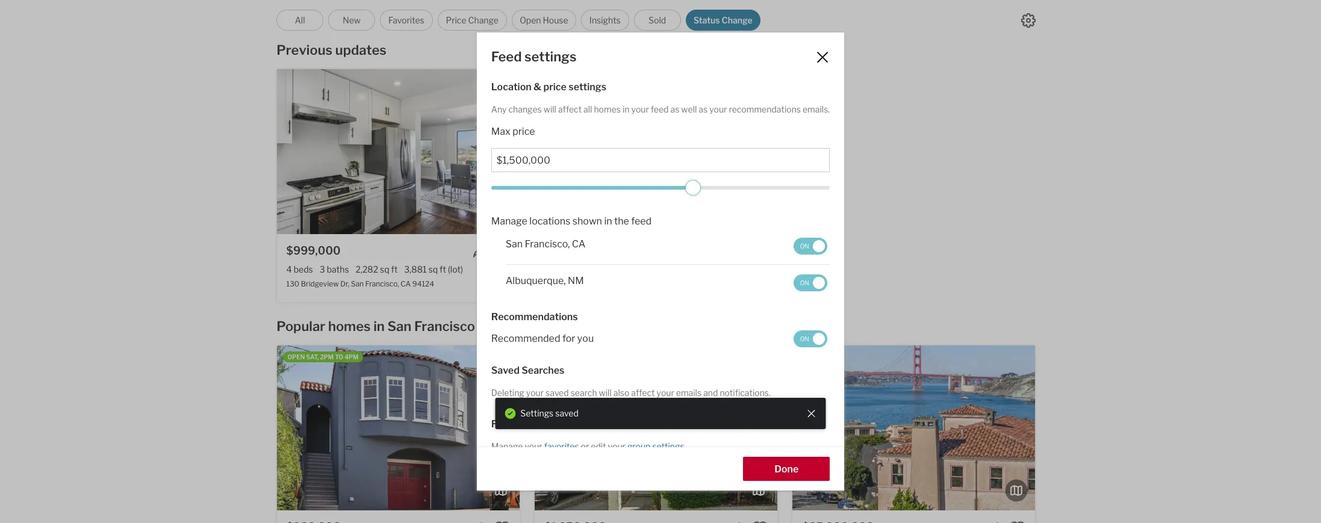 Task type: locate. For each thing, give the bounding box(es) containing it.
(lot)
[[448, 264, 463, 275], [705, 264, 720, 275]]

0 horizontal spatial 3 baths
[[320, 264, 349, 275]]

change inside radio
[[468, 15, 499, 25]]

favorite button checkbox
[[494, 244, 510, 260], [752, 521, 768, 523]]

0 horizontal spatial change
[[468, 15, 499, 25]]

status
[[694, 15, 720, 25]]

1 vertical spatial homes
[[328, 319, 371, 334]]

1 baths from the left
[[327, 264, 349, 275]]

favorite button image up the albuquerque,
[[494, 244, 510, 260]]

1 horizontal spatial (lot)
[[705, 264, 720, 275]]

settings
[[525, 49, 577, 65], [569, 82, 607, 93]]

0 vertical spatial in
[[623, 104, 630, 115]]

manage down favorite
[[491, 441, 523, 452]]

0 vertical spatial favorite button checkbox
[[494, 244, 510, 260]]

feed
[[651, 104, 669, 115], [631, 215, 652, 227]]

0 horizontal spatial as
[[671, 104, 680, 115]]

san right dr,
[[351, 280, 364, 289]]

baths up ave,
[[585, 264, 607, 275]]

your right well
[[710, 104, 727, 115]]

sq right 2,282
[[380, 264, 389, 275]]

1 vertical spatial in
[[604, 215, 612, 227]]

group settings. link
[[626, 441, 686, 452]]

2 beds from the left
[[552, 264, 571, 275]]

0 vertical spatial homes
[[594, 104, 621, 115]]

favorites
[[388, 15, 424, 25]]

affect right also
[[631, 388, 655, 398]]

your up settings saved section
[[657, 388, 674, 398]]

0 horizontal spatial favorite button checkbox
[[494, 244, 510, 260]]

max price
[[491, 126, 535, 137]]

3 up albuquerque, nm
[[544, 264, 550, 275]]

change right status
[[722, 15, 753, 25]]

will
[[544, 104, 556, 115], [599, 388, 612, 398]]

option group
[[277, 10, 761, 31]]

1 horizontal spatial favorite button checkbox
[[1010, 521, 1026, 523]]

2 horizontal spatial 3
[[578, 264, 583, 275]]

ft for 1,513 sq ft
[[647, 264, 654, 275]]

ca down manage locations shown in the feed
[[572, 238, 586, 250]]

1 vertical spatial san
[[351, 280, 364, 289]]

0 horizontal spatial (lot)
[[448, 264, 463, 275]]

(lot) for 3,881 sq ft (lot)
[[448, 264, 463, 275]]

change
[[468, 15, 499, 25], [722, 15, 753, 25]]

settings saved section
[[495, 398, 826, 429]]

1 horizontal spatial will
[[599, 388, 612, 398]]

san for 130 bridgeview dr, san francisco, ca 94124
[[351, 280, 364, 289]]

4 ft from the left
[[696, 264, 703, 275]]

1 3 from the left
[[320, 264, 325, 275]]

(lot) right 3,881
[[448, 264, 463, 275]]

0 vertical spatial will
[[544, 104, 556, 115]]

1 vertical spatial feed
[[631, 215, 652, 227]]

1 vertical spatial affect
[[631, 388, 655, 398]]

1 horizontal spatial beds
[[552, 264, 571, 275]]

2,282
[[356, 264, 378, 275]]

change for status change
[[722, 15, 753, 25]]

ca down "2,970"
[[659, 280, 669, 289]]

settings
[[521, 408, 554, 419]]

baths up dr,
[[327, 264, 349, 275]]

2 3 baths from the left
[[578, 264, 607, 275]]

settings.
[[653, 441, 686, 452]]

3 3 from the left
[[578, 264, 583, 275]]

1 horizontal spatial 3 baths
[[578, 264, 607, 275]]

will down location & price settings
[[544, 104, 556, 115]]

homes
[[594, 104, 621, 115], [328, 319, 371, 334]]

as
[[671, 104, 680, 115], [699, 104, 708, 115]]

saved inside section
[[555, 408, 579, 419]]

photo of 130 bridgeview dr, san francisco, ca 94124 image
[[34, 69, 277, 234], [277, 69, 520, 234], [520, 69, 762, 234]]

1 vertical spatial price
[[513, 126, 535, 137]]

1 photo of 687 london st, san francisco, ca 94112 image from the left
[[34, 346, 277, 511]]

0 vertical spatial price
[[544, 82, 567, 93]]

in right all
[[623, 104, 630, 115]]

sq for 2,282
[[380, 264, 389, 275]]

0 vertical spatial saved
[[546, 388, 569, 398]]

affect
[[558, 104, 582, 115], [631, 388, 655, 398]]

homes up 4pm
[[328, 319, 371, 334]]

2 photo of 3941 23rd st, san francisco, ca 94114 image from the left
[[535, 346, 778, 511]]

0 vertical spatial favorite button image
[[494, 244, 510, 260]]

1 vertical spatial saved
[[555, 408, 579, 419]]

2 photo of 687 london st, san francisco, ca 94112 image from the left
[[277, 346, 520, 511]]

and
[[704, 388, 718, 398]]

1 horizontal spatial affect
[[631, 388, 655, 398]]

photo of 1847 29th ave, san francisco, ca 94122 image
[[292, 69, 535, 234], [535, 69, 778, 234], [778, 69, 1020, 234]]

photo of 3941 23rd st, san francisco, ca 94114 image
[[292, 346, 535, 511], [535, 346, 778, 511], [778, 346, 1020, 511]]

1 horizontal spatial favorite button image
[[1010, 521, 1026, 523]]

2 photo of 1847 29th ave, san francisco, ca 94122 image from the left
[[535, 69, 778, 234]]

0 horizontal spatial favorite button checkbox
[[494, 521, 510, 523]]

favorite
[[491, 419, 529, 430]]

sq up 94124
[[429, 264, 438, 275]]

0 horizontal spatial baths
[[327, 264, 349, 275]]

1 photo of 540 el camino del mar st, san francisco, ca 94121 image from the left
[[550, 346, 793, 511]]

favorite updates
[[491, 419, 569, 430]]

0 horizontal spatial price
[[513, 126, 535, 137]]

3 baths
[[320, 264, 349, 275], [578, 264, 607, 275]]

1 (lot) from the left
[[448, 264, 463, 275]]

0 horizontal spatial homes
[[328, 319, 371, 334]]

1 favorite button checkbox from the left
[[494, 521, 510, 523]]

0 vertical spatial affect
[[558, 104, 582, 115]]

ft up francisco,
[[647, 264, 654, 275]]

francisco, down '2,282 sq ft'
[[365, 280, 399, 289]]

4 sq from the left
[[685, 264, 695, 275]]

open sat, 2pm to 4pm
[[288, 354, 359, 361]]

new
[[343, 15, 361, 25]]

ft right "2,970"
[[696, 264, 703, 275]]

price
[[446, 15, 467, 25]]

baths for 1,513 sq ft
[[585, 264, 607, 275]]

1 horizontal spatial baths
[[585, 264, 607, 275]]

4 beds
[[286, 264, 313, 275]]

ft right 3,881
[[440, 264, 446, 275]]

favorite button image
[[494, 521, 510, 523], [1010, 521, 1026, 523]]

0 horizontal spatial beds
[[294, 264, 313, 275]]

2 baths from the left
[[585, 264, 607, 275]]

as right well
[[699, 104, 708, 115]]

1 horizontal spatial francisco,
[[525, 238, 570, 250]]

deleting
[[491, 388, 524, 398]]

94122
[[671, 280, 692, 289]]

2 favorite button image from the left
[[1010, 521, 1026, 523]]

29th
[[563, 280, 579, 289]]

ft
[[391, 264, 398, 275], [440, 264, 446, 275], [647, 264, 654, 275], [696, 264, 703, 275]]

1 horizontal spatial homes
[[594, 104, 621, 115]]

the
[[614, 215, 629, 227]]

0 horizontal spatial 3
[[320, 264, 325, 275]]

photo of 540 el camino del mar st, san francisco, ca 94121 image
[[550, 346, 793, 511], [793, 346, 1036, 511], [1035, 346, 1278, 511]]

beds
[[294, 264, 313, 275], [552, 264, 571, 275]]

0 horizontal spatial affect
[[558, 104, 582, 115]]

1 horizontal spatial as
[[699, 104, 708, 115]]

2 photo of 130 bridgeview dr, san francisco, ca 94124 image from the left
[[277, 69, 520, 234]]

1 vertical spatial manage
[[491, 441, 523, 452]]

0 horizontal spatial favorite button image
[[494, 244, 510, 260]]

feed right the
[[631, 215, 652, 227]]

favorite button image down done button
[[752, 521, 768, 523]]

1 sq from the left
[[380, 264, 389, 275]]

3 sq from the left
[[636, 264, 645, 275]]

albuquerque,
[[506, 275, 566, 286]]

1 vertical spatial favorite button image
[[752, 521, 768, 523]]

3 baths up dr,
[[320, 264, 349, 275]]

bridgeview
[[301, 280, 339, 289]]

2 vertical spatial san
[[388, 319, 412, 334]]

previous
[[277, 42, 333, 58]]

3
[[320, 264, 325, 275], [544, 264, 550, 275], [578, 264, 583, 275]]

favorite button checkbox
[[494, 521, 510, 523], [1010, 521, 1026, 523]]

2 ft from the left
[[440, 264, 446, 275]]

saved down search
[[555, 408, 579, 419]]

0 horizontal spatial favorite button image
[[494, 521, 510, 523]]

your down favorite updates
[[525, 441, 542, 452]]

redfin pending
[[546, 77, 598, 84]]

2 3 from the left
[[544, 264, 550, 275]]

feed left well
[[651, 104, 669, 115]]

0 horizontal spatial ca
[[401, 280, 411, 289]]

settings up all
[[569, 82, 607, 93]]

to
[[335, 354, 343, 361]]

1 horizontal spatial change
[[722, 15, 753, 25]]

in down 130 bridgeview dr, san francisco, ca 94124
[[374, 319, 385, 334]]

change inside option
[[722, 15, 753, 25]]

2 horizontal spatial in
[[623, 104, 630, 115]]

open house
[[520, 15, 568, 25]]

price right &
[[544, 82, 567, 93]]

sq up francisco,
[[636, 264, 645, 275]]

2 horizontal spatial ca
[[659, 280, 669, 289]]

ft for 3,881 sq ft (lot)
[[440, 264, 446, 275]]

san up the albuquerque,
[[506, 238, 523, 250]]

0 vertical spatial francisco,
[[525, 238, 570, 250]]

1 horizontal spatial price
[[544, 82, 567, 93]]

saved
[[546, 388, 569, 398], [555, 408, 579, 419]]

1,513
[[614, 264, 634, 275]]

sq up 94122
[[685, 264, 695, 275]]

3 up bridgeview
[[320, 264, 325, 275]]

2 favorite button checkbox from the left
[[1010, 521, 1026, 523]]

(lot) right "2,970"
[[705, 264, 720, 275]]

ca for 1847 29th ave, san francisco, ca 94122
[[659, 280, 669, 289]]

settings up the redfin
[[525, 49, 577, 65]]

manage locations shown in the feed
[[491, 215, 652, 227]]

1 ft from the left
[[391, 264, 398, 275]]

2,282 sq ft
[[356, 264, 398, 275]]

sat,
[[306, 354, 319, 361]]

favorites link
[[542, 441, 581, 452]]

1 horizontal spatial favorite button image
[[752, 521, 768, 523]]

2 photo of 540 el camino del mar st, san francisco, ca 94121 image from the left
[[793, 346, 1036, 511]]

1 horizontal spatial san
[[388, 319, 412, 334]]

favorites
[[544, 441, 579, 452]]

3 baths up ave,
[[578, 264, 607, 275]]

price down changes
[[513, 126, 535, 137]]

2 manage from the top
[[491, 441, 523, 452]]

saved up settings saved
[[546, 388, 569, 398]]

redfin
[[546, 77, 568, 84]]

status change
[[694, 15, 753, 25]]

beds up 1847
[[552, 264, 571, 275]]

homes right all
[[594, 104, 621, 115]]

1 change from the left
[[468, 15, 499, 25]]

beds for 3 beds
[[552, 264, 571, 275]]

1 3 baths from the left
[[320, 264, 349, 275]]

recommended
[[491, 333, 560, 345]]

favorite button checkbox up the albuquerque,
[[494, 244, 510, 260]]

shown
[[573, 215, 602, 227]]

manage left locations
[[491, 215, 528, 227]]

1 horizontal spatial favorite button checkbox
[[752, 521, 768, 523]]

0 vertical spatial manage
[[491, 215, 528, 227]]

0 horizontal spatial francisco,
[[365, 280, 399, 289]]

francisco,
[[525, 238, 570, 250], [365, 280, 399, 289]]

3 ft from the left
[[647, 264, 654, 275]]

will left also
[[599, 388, 612, 398]]

francisco
[[414, 319, 475, 334]]

1 horizontal spatial 3
[[544, 264, 550, 275]]

pending
[[570, 77, 598, 84]]

favorite button checkbox down done button
[[752, 521, 768, 523]]

1 vertical spatial francisco,
[[365, 280, 399, 289]]

2 horizontal spatial san
[[506, 238, 523, 250]]

2 (lot) from the left
[[705, 264, 720, 275]]

affect left all
[[558, 104, 582, 115]]

2 change from the left
[[722, 15, 753, 25]]

1 vertical spatial settings
[[569, 82, 607, 93]]

beds right 4
[[294, 264, 313, 275]]

0 horizontal spatial san
[[351, 280, 364, 289]]

3 photo of 540 el camino del mar st, san francisco, ca 94121 image from the left
[[1035, 346, 1278, 511]]

3 baths for 4 beds
[[320, 264, 349, 275]]

favorite button checkbox for third the photo of 540 el camino del mar st, san francisco, ca 94121
[[1010, 521, 1026, 523]]

your right edit
[[608, 441, 626, 452]]

3 up nm
[[578, 264, 583, 275]]

in left the
[[604, 215, 612, 227]]

san
[[506, 238, 523, 250], [351, 280, 364, 289], [388, 319, 412, 334]]

francisco, down locations
[[525, 238, 570, 250]]

ft left 3,881
[[391, 264, 398, 275]]

1 manage from the top
[[491, 215, 528, 227]]

1 beds from the left
[[294, 264, 313, 275]]

your
[[632, 104, 649, 115], [710, 104, 727, 115], [526, 388, 544, 398], [657, 388, 674, 398], [525, 441, 542, 452], [608, 441, 626, 452]]

as left well
[[671, 104, 680, 115]]

san left francisco on the bottom of the page
[[388, 319, 412, 334]]

feed settings
[[491, 49, 577, 65]]

ca down 3,881
[[401, 280, 411, 289]]

settings saved
[[521, 408, 579, 419]]

for
[[563, 333, 575, 345]]

0 horizontal spatial in
[[374, 319, 385, 334]]

edit
[[591, 441, 606, 452]]

2 sq from the left
[[429, 264, 438, 275]]

3 photo of 130 bridgeview dr, san francisco, ca 94124 image from the left
[[520, 69, 762, 234]]

favorite button image
[[494, 244, 510, 260], [752, 521, 768, 523]]

open
[[288, 354, 305, 361]]

photo of 687 london st, san francisco, ca 94112 image
[[34, 346, 277, 511], [277, 346, 520, 511], [520, 346, 762, 511]]

change right price
[[468, 15, 499, 25]]

2,970 sq ft (lot)
[[660, 264, 720, 275]]



Task type: vqa. For each thing, say whether or not it's contained in the screenshot.
1st tab from right
no



Task type: describe. For each thing, give the bounding box(es) containing it.
1 vertical spatial will
[[599, 388, 612, 398]]

insights
[[590, 15, 621, 25]]

group
[[628, 441, 651, 452]]

3,881 sq ft (lot)
[[404, 264, 463, 275]]

emails.
[[803, 104, 830, 115]]

Status Change radio
[[686, 10, 761, 31]]

open
[[520, 15, 541, 25]]

94124
[[412, 280, 434, 289]]

updates
[[335, 42, 387, 58]]

recommended for you
[[491, 333, 594, 345]]

dr,
[[341, 280, 349, 289]]

previous updates
[[277, 42, 387, 58]]

$1,288,000
[[544, 245, 606, 257]]

done
[[775, 464, 799, 475]]

4pm
[[345, 354, 359, 361]]

1 favorite button image from the left
[[494, 521, 510, 523]]

3 photo of 3941 23rd st, san francisco, ca 94114 image from the left
[[778, 346, 1020, 511]]

Max price input text field
[[497, 155, 825, 166]]

francisco,
[[614, 280, 657, 289]]

Favorites radio
[[380, 10, 433, 31]]

baths for 2,282 sq ft
[[327, 264, 349, 275]]

$999,000
[[286, 245, 341, 257]]

any
[[491, 104, 507, 115]]

any changes will affect all homes in your feed as well as your recommendations emails.
[[491, 104, 830, 115]]

1 photo of 130 bridgeview dr, san francisco, ca 94124 image from the left
[[34, 69, 277, 234]]

1 horizontal spatial ca
[[572, 238, 586, 250]]

Insights radio
[[581, 10, 629, 31]]

search
[[571, 388, 597, 398]]

1 horizontal spatial in
[[604, 215, 612, 227]]

3 baths for 3 beds
[[578, 264, 607, 275]]

1 as from the left
[[671, 104, 680, 115]]

3 photo of 687 london st, san francisco, ca 94112 image from the left
[[520, 346, 762, 511]]

option group containing all
[[277, 10, 761, 31]]

notifications.
[[720, 388, 771, 398]]

san
[[597, 280, 612, 289]]

2,970
[[660, 264, 683, 275]]

popular
[[277, 319, 325, 334]]

albuquerque, nm
[[506, 275, 584, 286]]

Max price slider range field
[[491, 180, 830, 196]]

3 for 4 beds
[[320, 264, 325, 275]]

ft for 2,282 sq ft
[[391, 264, 398, 275]]

Open House radio
[[512, 10, 576, 31]]

4
[[286, 264, 292, 275]]

sq for 2,970
[[685, 264, 695, 275]]

1 vertical spatial favorite button checkbox
[[752, 521, 768, 523]]

recommendations
[[491, 311, 578, 323]]

price change
[[446, 15, 499, 25]]

searches
[[522, 365, 565, 376]]

all
[[295, 15, 305, 25]]

manage for manage locations shown in the feed
[[491, 215, 528, 227]]

3 photo of 1847 29th ave, san francisco, ca 94122 image from the left
[[778, 69, 1020, 234]]

manage for manage your favorites or edit your group settings.
[[491, 441, 523, 452]]

feed
[[491, 49, 522, 65]]

3 for 3 beds
[[578, 264, 583, 275]]

3 beds
[[544, 264, 571, 275]]

beds for 4 beds
[[294, 264, 313, 275]]

ca for 130 bridgeview dr, san francisco, ca 94124
[[401, 280, 411, 289]]

your up the settings at the bottom left
[[526, 388, 544, 398]]

change for price change
[[468, 15, 499, 25]]

popular homes in san francisco
[[277, 319, 475, 334]]

location
[[491, 82, 532, 93]]

recommendations
[[729, 104, 801, 115]]

New radio
[[328, 10, 375, 31]]

2 vertical spatial in
[[374, 319, 385, 334]]

saved
[[491, 365, 520, 376]]

deleting your saved search will also affect your emails and notifications.
[[491, 388, 771, 398]]

ave,
[[581, 280, 595, 289]]

nm
[[568, 275, 584, 286]]

0 horizontal spatial will
[[544, 104, 556, 115]]

manage your favorites or edit your group settings.
[[491, 441, 686, 452]]

&
[[534, 82, 542, 93]]

Sold radio
[[634, 10, 681, 31]]

2pm
[[320, 354, 334, 361]]

changes
[[509, 104, 542, 115]]

sq for 1,513
[[636, 264, 645, 275]]

(lot) for 2,970 sq ft (lot)
[[705, 264, 720, 275]]

all
[[584, 104, 592, 115]]

or
[[581, 441, 589, 452]]

favorite button checkbox for third photo of 687 london st, san francisco, ca 94112 from left
[[494, 521, 510, 523]]

0 vertical spatial feed
[[651, 104, 669, 115]]

All radio
[[277, 10, 323, 31]]

2 as from the left
[[699, 104, 708, 115]]

Price Change radio
[[438, 10, 507, 31]]

sq for 3,881
[[429, 264, 438, 275]]

house
[[543, 15, 568, 25]]

you
[[577, 333, 594, 345]]

1,513 sq ft
[[614, 264, 654, 275]]

locations
[[530, 215, 571, 227]]

updates
[[531, 419, 569, 430]]

sold
[[649, 15, 666, 25]]

max
[[491, 126, 511, 137]]

130 bridgeview dr, san francisco, ca 94124
[[286, 280, 434, 289]]

your left well
[[632, 104, 649, 115]]

1847
[[544, 280, 562, 289]]

130
[[286, 280, 299, 289]]

0 vertical spatial san
[[506, 238, 523, 250]]

done button
[[743, 457, 830, 481]]

also
[[614, 388, 630, 398]]

emails
[[676, 388, 702, 398]]

san for popular homes in san francisco
[[388, 319, 412, 334]]

well
[[681, 104, 697, 115]]

3,881
[[404, 264, 427, 275]]

location & price settings
[[491, 82, 607, 93]]

1 photo of 1847 29th ave, san francisco, ca 94122 image from the left
[[292, 69, 535, 234]]

0 vertical spatial settings
[[525, 49, 577, 65]]

ft for 2,970 sq ft (lot)
[[696, 264, 703, 275]]

1847 29th ave, san francisco, ca 94122
[[544, 280, 692, 289]]

saved searches
[[491, 365, 565, 376]]

1 photo of 3941 23rd st, san francisco, ca 94114 image from the left
[[292, 346, 535, 511]]



